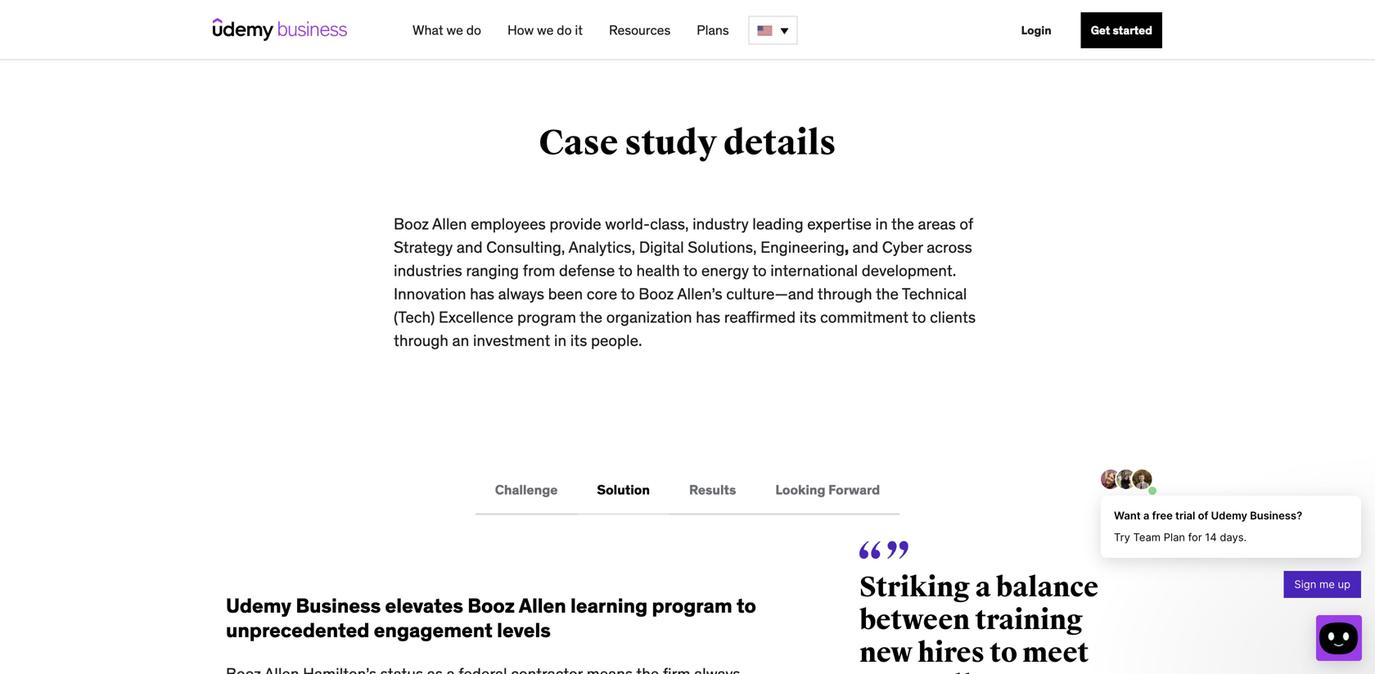 Task type: describe. For each thing, give the bounding box(es) containing it.
forward
[[829, 482, 880, 499]]

unprecedented
[[226, 619, 370, 643]]

expertise
[[808, 214, 872, 234]]

looking
[[776, 482, 826, 499]]

solution
[[597, 482, 650, 499]]

we for how
[[537, 22, 554, 38]]

1 vertical spatial has
[[696, 308, 721, 327]]

what we do
[[413, 22, 481, 38]]

engagement
[[374, 619, 493, 643]]

menu navigation
[[400, 0, 1163, 61]]

commitment
[[820, 308, 909, 327]]

how we do it
[[508, 22, 583, 38]]

0 horizontal spatial has
[[470, 284, 495, 304]]

been
[[548, 284, 583, 304]]

world-
[[605, 214, 650, 234]]

do for what we do
[[466, 22, 481, 38]]

reaffirmed
[[724, 308, 796, 327]]

case study details
[[539, 122, 837, 165]]

case
[[539, 122, 619, 165]]

international
[[771, 261, 858, 281]]

get started link
[[1081, 12, 1163, 48]]

login button
[[1012, 12, 1062, 48]]

booz inside booz allen employees provide world-class, industry leading expertise in the areas of strategy and consulting, analytics, digital solutions, engineering
[[394, 214, 429, 234]]

areas
[[918, 214, 956, 234]]

elevates
[[385, 594, 463, 619]]

striking
[[860, 571, 971, 605]]

0 vertical spatial through
[[818, 284, 873, 304]]

in inside booz allen employees provide world-class, industry leading expertise in the areas of strategy and consulting, analytics, digital solutions, engineering
[[876, 214, 888, 234]]

0 horizontal spatial its
[[570, 331, 587, 351]]

meet
[[1023, 637, 1089, 671]]

from
[[523, 261, 555, 281]]

to inside udemy business elevates booz allen learning program to unprecedented engagement levels
[[737, 594, 756, 619]]

booz inside striking a balance between training new hires to meet booz alle
[[860, 669, 927, 675]]

solutions,
[[688, 238, 757, 257]]

in inside and cyber across industries ranging from defense to health to energy to international development. innovation has always been core to booz allen's culture—and through the technical (tech) excellence program the organization has reaffirmed its commitment to clients through an investment in its people.
[[554, 331, 567, 351]]

engineering
[[761, 238, 845, 257]]

looking forward
[[776, 482, 880, 499]]

2 vertical spatial the
[[580, 308, 603, 327]]

details
[[724, 122, 837, 165]]

what we do button
[[406, 16, 488, 45]]

people.
[[591, 331, 642, 351]]

allen's
[[677, 284, 723, 304]]

booz inside udemy business elevates booz allen learning program to unprecedented engagement levels
[[468, 594, 515, 619]]

technical
[[902, 284, 967, 304]]

looking forward link
[[756, 467, 900, 515]]

ranging
[[466, 261, 519, 281]]

it
[[575, 22, 583, 38]]

digital
[[639, 238, 684, 257]]

plans button
[[690, 16, 736, 45]]

leading
[[753, 214, 804, 234]]

tab list containing challenge
[[226, 467, 1150, 515]]

study
[[625, 122, 717, 165]]

login
[[1022, 23, 1052, 38]]

what
[[413, 22, 443, 38]]

provide
[[550, 214, 602, 234]]

results
[[689, 482, 736, 499]]

balance
[[997, 571, 1099, 605]]

the inside booz allen employees provide world-class, industry leading expertise in the areas of strategy and consulting, analytics, digital solutions, engineering
[[892, 214, 915, 234]]

booz allen employees provide world-class, industry leading expertise in the areas of strategy and consulting, analytics, digital solutions, engineering
[[394, 214, 974, 257]]

1 horizontal spatial its
[[800, 308, 817, 327]]

program inside udemy business elevates booz allen learning program to unprecedented engagement levels
[[652, 594, 733, 619]]



Task type: vqa. For each thing, say whether or not it's contained in the screenshot.
ON-DEMAND LEARNING
no



Task type: locate. For each thing, give the bounding box(es) containing it.
do
[[466, 22, 481, 38], [557, 22, 572, 38]]

2 and from the left
[[853, 238, 879, 257]]

resources
[[609, 22, 671, 38]]

of
[[960, 214, 974, 234]]

we right what
[[447, 22, 463, 38]]

0 horizontal spatial in
[[554, 331, 567, 351]]

an
[[452, 331, 469, 351]]

1 horizontal spatial allen
[[519, 594, 566, 619]]

resources button
[[603, 16, 677, 45]]

1 vertical spatial allen
[[519, 594, 566, 619]]

program inside and cyber across industries ranging from defense to health to energy to international development. innovation has always been core to booz allen's culture—and through the technical (tech) excellence program the organization has reaffirmed its commitment to clients through an investment in its people.
[[517, 308, 576, 327]]

the
[[892, 214, 915, 234], [876, 284, 899, 304], [580, 308, 603, 327]]

employees
[[471, 214, 546, 234]]

through
[[818, 284, 873, 304], [394, 331, 449, 351]]

how
[[508, 22, 534, 38]]

across
[[927, 238, 973, 257]]

do for how we do it
[[557, 22, 572, 38]]

1 horizontal spatial through
[[818, 284, 873, 304]]

has
[[470, 284, 495, 304], [696, 308, 721, 327]]

1 do from the left
[[466, 22, 481, 38]]

udemy
[[226, 594, 292, 619]]

do inside "popup button"
[[466, 22, 481, 38]]

consulting,
[[486, 238, 565, 257]]

we right how at the left of page
[[537, 22, 554, 38]]

core
[[587, 284, 618, 304]]

1 horizontal spatial do
[[557, 22, 572, 38]]

results link
[[670, 467, 756, 515]]

energy
[[702, 261, 749, 281]]

1 horizontal spatial has
[[696, 308, 721, 327]]

innovation
[[394, 284, 466, 304]]

get
[[1091, 23, 1111, 38]]

2 do from the left
[[557, 22, 572, 38]]

0 horizontal spatial program
[[517, 308, 576, 327]]

to
[[619, 261, 633, 281], [684, 261, 698, 281], [753, 261, 767, 281], [621, 284, 635, 304], [912, 308, 926, 327], [737, 594, 756, 619], [990, 637, 1018, 671]]

1 vertical spatial the
[[876, 284, 899, 304]]

allen inside booz allen employees provide world-class, industry leading expertise in the areas of strategy and consulting, analytics, digital solutions, engineering
[[432, 214, 467, 234]]

0 horizontal spatial do
[[466, 22, 481, 38]]

we for what
[[447, 22, 463, 38]]

udemy business image
[[213, 18, 347, 41]]

defense
[[559, 261, 615, 281]]

has up excellence
[[470, 284, 495, 304]]

its
[[800, 308, 817, 327], [570, 331, 587, 351]]

(tech)
[[394, 308, 435, 327]]

challenge
[[495, 482, 558, 499]]

class,
[[650, 214, 689, 234]]

through up commitment
[[818, 284, 873, 304]]

clients
[[930, 308, 976, 327]]

2 we from the left
[[537, 22, 554, 38]]

and up the ranging
[[457, 238, 483, 257]]

health
[[637, 261, 680, 281]]

1 horizontal spatial in
[[876, 214, 888, 234]]

0 vertical spatial its
[[800, 308, 817, 327]]

1 vertical spatial its
[[570, 331, 587, 351]]

,
[[845, 238, 853, 257]]

industry
[[693, 214, 749, 234]]

booz down between
[[860, 669, 927, 675]]

allen left learning
[[519, 594, 566, 619]]

new
[[860, 637, 913, 671]]

udemy business elevates booz allen learning program to unprecedented engagement levels
[[226, 594, 756, 643]]

through down (tech)
[[394, 331, 449, 351]]

booz up strategy
[[394, 214, 429, 234]]

the down core
[[580, 308, 603, 327]]

solution link
[[578, 467, 670, 515]]

booz inside and cyber across industries ranging from defense to health to energy to international development. innovation has always been core to booz allen's culture—and through the technical (tech) excellence program the organization has reaffirmed its commitment to clients through an investment in its people.
[[639, 284, 674, 304]]

always
[[498, 284, 545, 304]]

investment
[[473, 331, 550, 351]]

its left the people.
[[570, 331, 587, 351]]

has down allen's
[[696, 308, 721, 327]]

program
[[517, 308, 576, 327], [652, 594, 733, 619]]

striking a balance between training new hires to meet booz alle
[[860, 571, 1133, 675]]

booz right elevates
[[468, 594, 515, 619]]

get started
[[1091, 23, 1153, 38]]

1 horizontal spatial we
[[537, 22, 554, 38]]

its down culture—and
[[800, 308, 817, 327]]

1 vertical spatial through
[[394, 331, 449, 351]]

between
[[860, 604, 970, 638]]

0 vertical spatial in
[[876, 214, 888, 234]]

0 horizontal spatial allen
[[432, 214, 467, 234]]

industries
[[394, 261, 462, 281]]

in up the cyber
[[876, 214, 888, 234]]

1 horizontal spatial and
[[853, 238, 879, 257]]

organization
[[606, 308, 692, 327]]

and inside booz allen employees provide world-class, industry leading expertise in the areas of strategy and consulting, analytics, digital solutions, engineering
[[457, 238, 483, 257]]

the down development.
[[876, 284, 899, 304]]

0 vertical spatial allen
[[432, 214, 467, 234]]

and
[[457, 238, 483, 257], [853, 238, 879, 257]]

1 and from the left
[[457, 238, 483, 257]]

tab list
[[226, 467, 1150, 515]]

1 vertical spatial in
[[554, 331, 567, 351]]

plans
[[697, 22, 729, 38]]

we inside "popup button"
[[447, 22, 463, 38]]

to inside striking a balance between training new hires to meet booz alle
[[990, 637, 1018, 671]]

excellence
[[439, 308, 514, 327]]

and cyber across industries ranging from defense to health to energy to international development. innovation has always been core to booz allen's culture—and through the technical (tech) excellence program the organization has reaffirmed its commitment to clients through an investment in its people.
[[394, 238, 976, 351]]

0 vertical spatial has
[[470, 284, 495, 304]]

allen inside udemy business elevates booz allen learning program to unprecedented engagement levels
[[519, 594, 566, 619]]

cyber
[[883, 238, 923, 257]]

business
[[296, 594, 381, 619]]

1 we from the left
[[447, 22, 463, 38]]

levels
[[497, 619, 551, 643]]

we inside dropdown button
[[537, 22, 554, 38]]

challenge link
[[476, 467, 578, 515]]

0 vertical spatial the
[[892, 214, 915, 234]]

and down expertise
[[853, 238, 879, 257]]

and inside and cyber across industries ranging from defense to health to energy to international development. innovation has always been core to booz allen's culture—and through the technical (tech) excellence program the organization has reaffirmed its commitment to clients through an investment in its people.
[[853, 238, 879, 257]]

do right what
[[466, 22, 481, 38]]

culture—and
[[726, 284, 814, 304]]

0 horizontal spatial through
[[394, 331, 449, 351]]

learning
[[571, 594, 648, 619]]

1 horizontal spatial program
[[652, 594, 733, 619]]

development.
[[862, 261, 957, 281]]

how we do it button
[[501, 16, 590, 45]]

in
[[876, 214, 888, 234], [554, 331, 567, 351]]

booz
[[394, 214, 429, 234], [639, 284, 674, 304], [468, 594, 515, 619], [860, 669, 927, 675]]

a
[[976, 571, 991, 605]]

booz down health on the top of page
[[639, 284, 674, 304]]

1 vertical spatial program
[[652, 594, 733, 619]]

0 horizontal spatial and
[[457, 238, 483, 257]]

allen
[[432, 214, 467, 234], [519, 594, 566, 619]]

do left it
[[557, 22, 572, 38]]

analytics,
[[569, 238, 635, 257]]

0 vertical spatial program
[[517, 308, 576, 327]]

allen up strategy
[[432, 214, 467, 234]]

the up the cyber
[[892, 214, 915, 234]]

started
[[1113, 23, 1153, 38]]

we
[[447, 22, 463, 38], [537, 22, 554, 38]]

hires
[[918, 637, 985, 671]]

0 horizontal spatial we
[[447, 22, 463, 38]]

do inside dropdown button
[[557, 22, 572, 38]]

in down been
[[554, 331, 567, 351]]

strategy
[[394, 238, 453, 257]]

training
[[976, 604, 1083, 638]]



